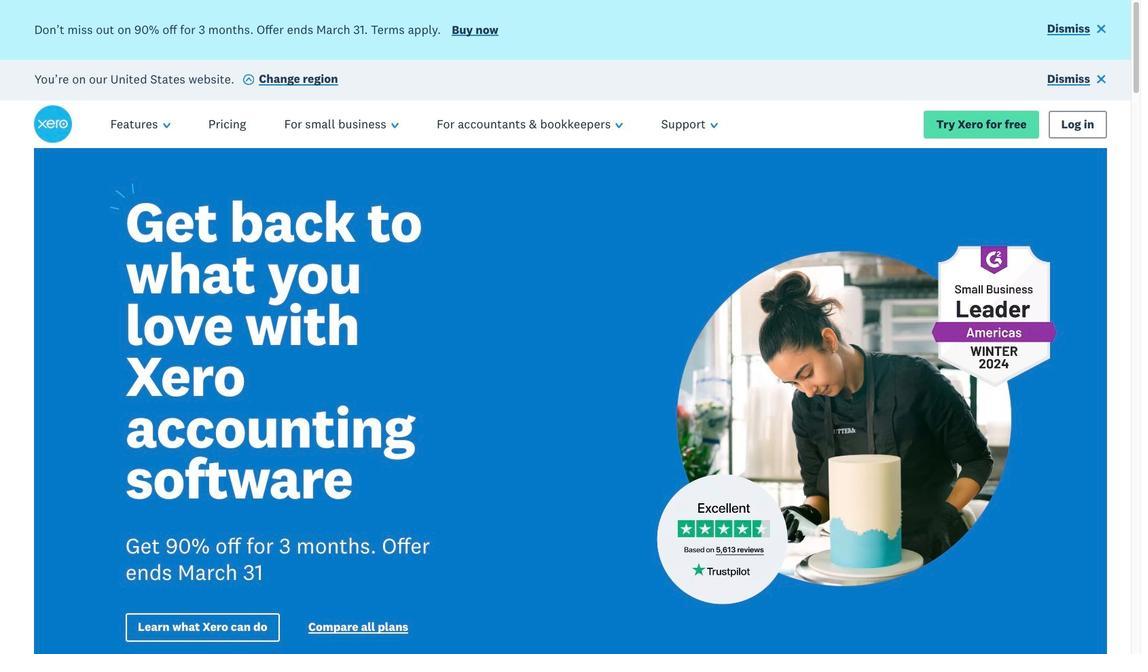 Task type: vqa. For each thing, say whether or not it's contained in the screenshot.
"compare xero project management software"
no



Task type: describe. For each thing, give the bounding box(es) containing it.
a xero user decorating a cake with blue icing. social proof badges surrounding the circular image. image
[[582, 148, 1107, 654]]



